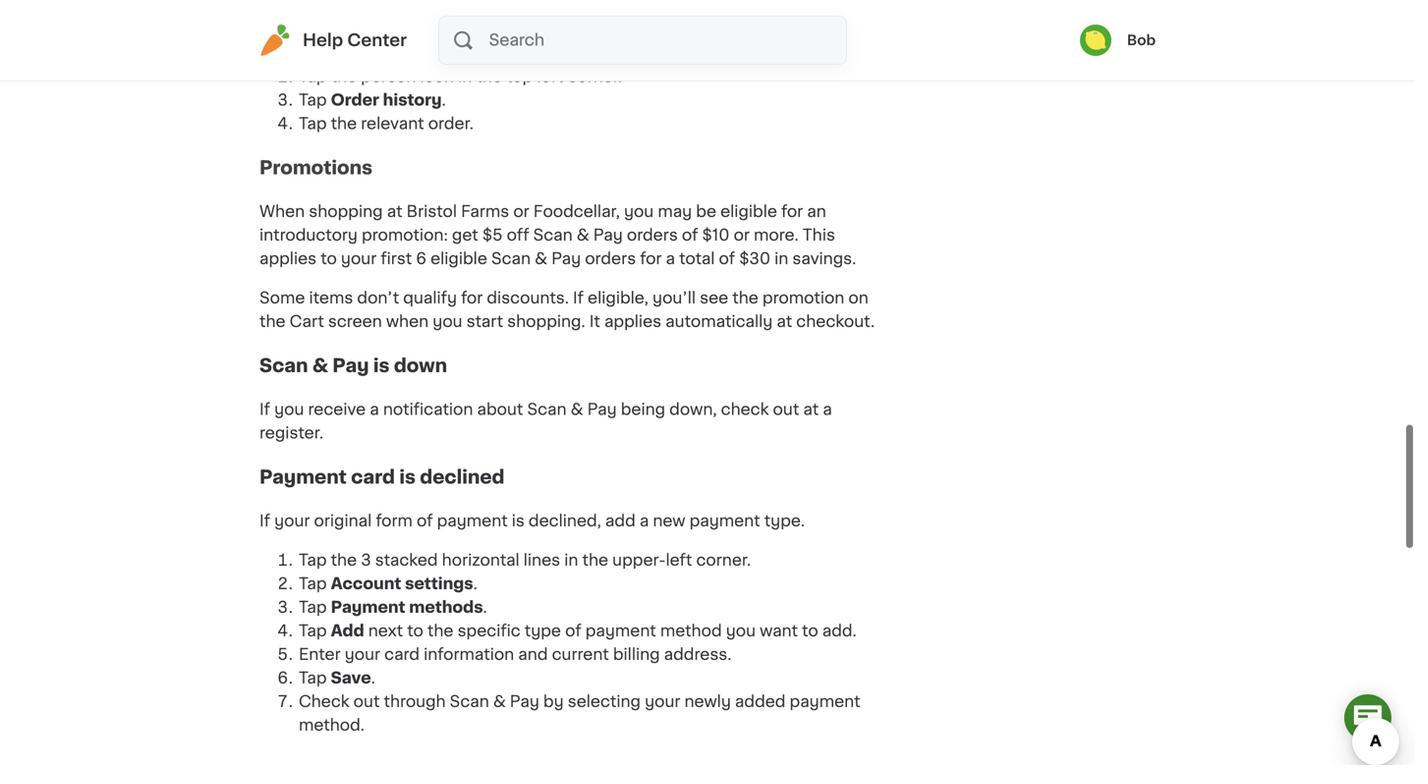 Task type: locate. For each thing, give the bounding box(es) containing it.
type.
[[764, 514, 805, 529]]

& inside tap the 3 stacked horizontal lines in the upper-left corner. tap account settings . tap payment methods . tap add next to the specific type of payment method you want to add. enter your card information and current billing address. tap save . check out through scan & pay by selecting your newly added payment method.
[[493, 694, 506, 710]]

applies down eligible,
[[604, 314, 661, 330]]

0 vertical spatial on
[[446, 45, 466, 61]]

your left original
[[274, 514, 310, 529]]

you up register.
[[274, 402, 304, 418]]

in inside scan the qr code on a scan & pay sign to re-open scan & pay. tap the person icon in the top left corner. tap order history . tap the relevant order.
[[458, 69, 472, 85]]

to left add.
[[802, 624, 818, 639]]

corner. down sign
[[567, 69, 622, 85]]

a right check
[[823, 402, 832, 418]]

2 vertical spatial is
[[512, 514, 525, 529]]

card inside tap the 3 stacked horizontal lines in the upper-left corner. tap account settings . tap payment methods . tap add next to the specific type of payment method you want to add. enter your card information and current billing address. tap save . check out through scan & pay by selecting your newly added payment method.
[[384, 647, 420, 663]]

help center link
[[259, 25, 407, 56]]

settings
[[405, 576, 473, 592]]

of
[[682, 228, 698, 243], [719, 251, 735, 267], [417, 514, 433, 529], [565, 624, 581, 639]]

bristol
[[406, 204, 457, 220]]

promotion
[[763, 290, 844, 306]]

current
[[552, 647, 609, 663]]

1 vertical spatial corner.
[[696, 553, 751, 569]]

start
[[466, 314, 503, 330]]

payment right the new
[[689, 514, 760, 529]]

in inside when shopping at bristol farms or foodcellar, you may be eligible for an introductory promotion: get $5 off scan & pay orders of $10 or more. this applies to your first 6 eligible scan & pay orders for a total of $30 in savings.
[[774, 251, 788, 267]]

you inside some items don't qualify for discounts. if eligible, you'll see the promotion on the cart screen when you start shopping. it applies automatically at checkout.
[[433, 314, 462, 330]]

corner.
[[567, 69, 622, 85], [696, 553, 751, 569]]

qr left code,
[[445, 6, 470, 22]]

if inside if you receive a notification about scan & pay being down, check out at a register.
[[259, 402, 270, 418]]

in down the more.
[[774, 251, 788, 267]]

card
[[351, 468, 395, 486], [384, 647, 420, 663]]

orders
[[627, 228, 678, 243], [585, 251, 636, 267]]

1 vertical spatial on
[[848, 290, 869, 306]]

scan down off
[[491, 251, 531, 267]]

eligible
[[720, 204, 777, 220], [430, 251, 487, 267]]

0 vertical spatial applies
[[259, 251, 317, 267]]

you inside if you receive a notification about scan & pay being down, check out at a register.
[[274, 402, 304, 418]]

at down the promotion
[[777, 314, 792, 330]]

items
[[309, 290, 353, 306]]

when shopping at bristol farms or foodcellar, you may be eligible for an introductory promotion: get $5 off scan & pay orders of $10 or more. this applies to your first 6 eligible scan & pay orders for a total of $30 in savings.
[[259, 204, 860, 267]]

pay inside if you receive a notification about scan & pay being down, check out at a register.
[[587, 402, 617, 418]]

off
[[507, 228, 529, 243]]

for inside some items don't qualify for discounts. if eligible, you'll see the promotion on the cart screen when you start shopping. it applies automatically at checkout.
[[461, 290, 483, 306]]

on up icon
[[446, 45, 466, 61]]

foodcellar,
[[533, 204, 620, 220]]

.
[[442, 92, 446, 108], [473, 576, 477, 592], [483, 600, 487, 616], [371, 671, 375, 686]]

on
[[446, 45, 466, 61], [848, 290, 869, 306]]

your left the newly
[[645, 694, 680, 710]]

a left total on the top of page
[[666, 251, 675, 267]]

open
[[657, 45, 697, 61]]

checkout.
[[796, 314, 875, 330]]

automatically
[[665, 314, 773, 330]]

2 tap from the top
[[299, 92, 327, 108]]

methods
[[409, 600, 483, 616]]

2 vertical spatial for
[[461, 290, 483, 306]]

payment down register.
[[259, 468, 347, 486]]

at right check
[[803, 402, 819, 418]]

qualify
[[403, 290, 457, 306]]

of up current
[[565, 624, 581, 639]]

0 horizontal spatial for
[[461, 290, 483, 306]]

some items don't qualify for discounts. if eligible, you'll see the promotion on the cart screen when you start shopping. it applies automatically at checkout.
[[259, 290, 875, 330]]

of up total on the top of page
[[682, 228, 698, 243]]

1 horizontal spatial eligible
[[720, 204, 777, 220]]

scan inside tap the 3 stacked horizontal lines in the upper-left corner. tap account settings . tap payment methods . tap add next to the specific type of payment method you want to add. enter your card information and current billing address. tap save . check out through scan & pay by selecting your newly added payment method.
[[450, 694, 489, 710]]

or right $10 on the top
[[734, 228, 750, 243]]

is up form
[[399, 468, 416, 486]]

in
[[458, 69, 472, 85], [774, 251, 788, 267], [564, 553, 578, 569]]

through
[[384, 694, 446, 710]]

to right next
[[407, 624, 423, 639]]

& left being
[[571, 402, 583, 418]]

the down methods
[[427, 624, 454, 639]]

you left may
[[624, 204, 654, 220]]

1 horizontal spatial for
[[640, 251, 662, 267]]

1 horizontal spatial in
[[564, 553, 578, 569]]

the up "order"
[[331, 69, 357, 85]]

0 vertical spatial or
[[513, 204, 529, 220]]

0 vertical spatial is
[[373, 356, 390, 375]]

in right icon
[[458, 69, 472, 85]]

0 horizontal spatial qr
[[372, 45, 397, 61]]

order.
[[428, 116, 474, 132]]

payment up horizontal
[[437, 514, 508, 529]]

payment down account
[[331, 600, 405, 616]]

out
[[773, 402, 799, 418], [353, 694, 380, 710]]

&
[[526, 45, 539, 61], [744, 45, 757, 61], [577, 228, 589, 243], [535, 251, 547, 267], [312, 356, 328, 375], [571, 402, 583, 418], [493, 694, 506, 710]]

0 vertical spatial qr
[[445, 6, 470, 22]]

1 horizontal spatial on
[[848, 290, 869, 306]]

0 horizontal spatial at
[[387, 204, 402, 220]]

payment
[[259, 468, 347, 486], [331, 600, 405, 616]]

left inside scan the qr code on a scan & pay sign to re-open scan & pay. tap the person icon in the top left corner. tap order history . tap the relevant order.
[[537, 69, 563, 85]]

1 vertical spatial in
[[774, 251, 788, 267]]

of inside tap the 3 stacked horizontal lines in the upper-left corner. tap account settings . tap payment methods . tap add next to the specific type of payment method you want to add. enter your card information and current billing address. tap save . check out through scan & pay by selecting your newly added payment method.
[[565, 624, 581, 639]]

left inside tap the 3 stacked horizontal lines in the upper-left corner. tap account settings . tap payment methods . tap add next to the specific type of payment method you want to add. enter your card information and current billing address. tap save . check out through scan & pay by selecting your newly added payment method.
[[666, 553, 692, 569]]

2 vertical spatial at
[[803, 402, 819, 418]]

eligible,
[[588, 290, 649, 306]]

pay.
[[761, 45, 795, 61]]

if for receipt
[[259, 6, 270, 22]]

2 horizontal spatial in
[[774, 251, 788, 267]]

if left original
[[259, 514, 270, 529]]

1 horizontal spatial corner.
[[696, 553, 751, 569]]

qr inside scan the qr code on a scan & pay sign to re-open scan & pay. tap the person icon in the top left corner. tap order history . tap the relevant order.
[[372, 45, 397, 61]]

0 vertical spatial orders
[[627, 228, 678, 243]]

the left top
[[476, 69, 502, 85]]

if you receive a notification about scan & pay being down, check out at a register.
[[259, 402, 832, 441]]

for left an
[[781, 204, 803, 220]]

0 vertical spatial at
[[387, 204, 402, 220]]

1 vertical spatial applies
[[604, 314, 661, 330]]

upper-
[[612, 553, 666, 569]]

2 vertical spatial in
[[564, 553, 578, 569]]

for up start
[[461, 290, 483, 306]]

for
[[781, 204, 803, 220], [640, 251, 662, 267], [461, 290, 483, 306]]

stacked
[[375, 553, 438, 569]]

or up off
[[513, 204, 529, 220]]

0 vertical spatial corner.
[[567, 69, 622, 85]]

tap the 3 stacked horizontal lines in the upper-left corner. tap account settings . tap payment methods . tap add next to the specific type of payment method you want to add. enter your card information and current billing address. tap save . check out through scan & pay by selecting your newly added payment method.
[[299, 553, 860, 734]]

to left 're-' on the left top of page
[[614, 45, 630, 61]]

center
[[347, 32, 407, 49]]

your left first at the left of the page
[[341, 251, 377, 267]]

if up shopping.
[[573, 290, 584, 306]]

in right lines
[[564, 553, 578, 569]]

your inside when shopping at bristol farms or foodcellar, you may be eligible for an introductory promotion: get $5 off scan & pay orders of $10 or more. this applies to your first 6 eligible scan & pay orders for a total of $30 in savings.
[[341, 251, 377, 267]]

new
[[653, 514, 685, 529]]

instacart image
[[259, 25, 291, 56]]

0 horizontal spatial on
[[446, 45, 466, 61]]

a right add
[[640, 514, 649, 529]]

. down next
[[371, 671, 375, 686]]

icon
[[420, 69, 454, 85]]

cart
[[290, 314, 324, 330]]

pay inside tap the 3 stacked horizontal lines in the upper-left corner. tap account settings . tap payment methods . tap add next to the specific type of payment method you want to add. enter your card information and current billing address. tap save . check out through scan & pay by selecting your newly added payment method.
[[510, 694, 539, 710]]

you left want
[[726, 624, 756, 639]]

. down horizontal
[[473, 576, 477, 592]]

0 horizontal spatial in
[[458, 69, 472, 85]]

1 vertical spatial payment
[[331, 600, 405, 616]]

1 horizontal spatial left
[[666, 553, 692, 569]]

add.
[[822, 624, 857, 639]]

0 horizontal spatial left
[[537, 69, 563, 85]]

5 tap from the top
[[299, 576, 327, 592]]

& left pay.
[[744, 45, 757, 61]]

left right top
[[537, 69, 563, 85]]

scan & pay is down
[[259, 356, 447, 375]]

0 horizontal spatial corner.
[[567, 69, 622, 85]]

1 horizontal spatial at
[[777, 314, 792, 330]]

bob
[[1127, 33, 1156, 47]]

when
[[259, 204, 305, 220]]

0 vertical spatial eligible
[[720, 204, 777, 220]]

0 vertical spatial out
[[773, 402, 799, 418]]

applies
[[259, 251, 317, 267], [604, 314, 661, 330]]

1 horizontal spatial applies
[[604, 314, 661, 330]]

if up instacart icon
[[259, 6, 270, 22]]

on inside some items don't qualify for discounts. if eligible, you'll see the promotion on the cart screen when you start shopping. it applies automatically at checkout.
[[848, 290, 869, 306]]

orders up eligible,
[[585, 251, 636, 267]]

scan down foodcellar,
[[533, 228, 573, 243]]

or
[[513, 204, 529, 220], [734, 228, 750, 243]]

0 vertical spatial left
[[537, 69, 563, 85]]

card up form
[[351, 468, 395, 486]]

farms
[[461, 204, 509, 220]]

corner. inside tap the 3 stacked horizontal lines in the upper-left corner. tap account settings . tap payment methods . tap add next to the specific type of payment method you want to add. enter your card information and current billing address. tap save . check out through scan & pay by selecting your newly added payment method.
[[696, 553, 751, 569]]

at inside some items don't qualify for discounts. if eligible, you'll see the promotion on the cart screen when you start shopping. it applies automatically at checkout.
[[777, 314, 792, 330]]

. down icon
[[442, 92, 446, 108]]

a down code,
[[470, 45, 479, 61]]

$5
[[482, 228, 503, 243]]

1 vertical spatial at
[[777, 314, 792, 330]]

to inside scan the qr code on a scan & pay sign to re-open scan & pay. tap the person icon in the top left corner. tap order history . tap the relevant order.
[[614, 45, 630, 61]]

0 horizontal spatial applies
[[259, 251, 317, 267]]

shopping
[[309, 204, 383, 220]]

corner. up the method on the bottom of the page
[[696, 553, 751, 569]]

is
[[373, 356, 390, 375], [399, 468, 416, 486], [512, 514, 525, 529]]

left down the new
[[666, 553, 692, 569]]

on up checkout.
[[848, 290, 869, 306]]

bob link
[[1080, 25, 1156, 56]]

6
[[416, 251, 426, 267]]

is up lines
[[512, 514, 525, 529]]

at up "promotion:"
[[387, 204, 402, 220]]

card down next
[[384, 647, 420, 663]]

out right check
[[773, 402, 799, 418]]

a inside when shopping at bristol farms or foodcellar, you may be eligible for an introductory promotion: get $5 off scan & pay orders of $10 or more. this applies to your first 6 eligible scan & pay orders for a total of $30 in savings.
[[666, 251, 675, 267]]

1 vertical spatial card
[[384, 647, 420, 663]]

register.
[[259, 426, 323, 441]]

out down save
[[353, 694, 380, 710]]

scan
[[299, 45, 338, 61], [483, 45, 522, 61], [701, 45, 740, 61], [533, 228, 573, 243], [491, 251, 531, 267], [259, 356, 308, 375], [527, 402, 567, 418], [450, 694, 489, 710]]

the down "order"
[[331, 116, 357, 132]]

a
[[470, 45, 479, 61], [666, 251, 675, 267], [370, 402, 379, 418], [823, 402, 832, 418], [640, 514, 649, 529]]

1 vertical spatial is
[[399, 468, 416, 486]]

1 vertical spatial or
[[734, 228, 750, 243]]

is left the down
[[373, 356, 390, 375]]

being
[[621, 402, 665, 418]]

1 horizontal spatial out
[[773, 402, 799, 418]]

& left by
[[493, 694, 506, 710]]

2 horizontal spatial is
[[512, 514, 525, 529]]

0 horizontal spatial eligible
[[430, 251, 487, 267]]

Search search field
[[487, 17, 846, 64]]

0 horizontal spatial out
[[353, 694, 380, 710]]

receipt
[[385, 6, 441, 22]]

for up you'll
[[640, 251, 662, 267]]

scan down using
[[701, 45, 740, 61]]

you down qualify
[[433, 314, 462, 330]]

1 vertical spatial left
[[666, 553, 692, 569]]

of down $10 on the top
[[719, 251, 735, 267]]

to down the introductory
[[321, 251, 337, 267]]

scan right about
[[527, 402, 567, 418]]

1 vertical spatial qr
[[372, 45, 397, 61]]

introductory
[[259, 228, 358, 243]]

scan inside if you receive a notification about scan & pay being down, check out at a register.
[[527, 402, 567, 418]]

6 tap from the top
[[299, 600, 327, 616]]

if up register.
[[259, 402, 270, 418]]

if inside some items don't qualify for discounts. if eligible, you'll see the promotion on the cart screen when you start shopping. it applies automatically at checkout.
[[573, 290, 584, 306]]

may
[[658, 204, 692, 220]]

if
[[259, 6, 270, 22], [573, 290, 584, 306], [259, 402, 270, 418], [259, 514, 270, 529]]

information
[[424, 647, 514, 663]]

eligible down get
[[430, 251, 487, 267]]

0 vertical spatial in
[[458, 69, 472, 85]]

the up person
[[342, 45, 368, 61]]

discounts.
[[487, 290, 569, 306]]

1 horizontal spatial qr
[[445, 6, 470, 22]]

. up specific
[[483, 600, 487, 616]]

2 horizontal spatial at
[[803, 402, 819, 418]]

scan down information
[[450, 694, 489, 710]]

eligible up the more.
[[720, 204, 777, 220]]

0 vertical spatial for
[[781, 204, 803, 220]]

want
[[760, 624, 798, 639]]

1 vertical spatial out
[[353, 694, 380, 710]]

qr up person
[[372, 45, 397, 61]]

orders down may
[[627, 228, 678, 243]]

applies down the introductory
[[259, 251, 317, 267]]

and
[[518, 647, 548, 663]]

these
[[732, 6, 777, 22]]



Task type: vqa. For each thing, say whether or not it's contained in the screenshot.
$ 6 22 $6.98
no



Task type: describe. For each thing, give the bounding box(es) containing it.
method
[[660, 624, 722, 639]]

if for of
[[259, 514, 270, 529]]

account
[[331, 576, 401, 592]]

added
[[735, 694, 786, 710]]

2 horizontal spatial for
[[781, 204, 803, 220]]

scan down 'lose'
[[299, 45, 338, 61]]

scan down 'cart'
[[259, 356, 308, 375]]

more.
[[754, 228, 799, 243]]

down
[[394, 356, 447, 375]]

if you lose your receipt qr code, you can find it again using these steps—
[[259, 6, 843, 22]]

applies inside when shopping at bristol farms or foodcellar, you may be eligible for an introductory promotion: get $5 off scan & pay orders of $10 or more. this applies to your first 6 eligible scan & pay orders for a total of $30 in savings.
[[259, 251, 317, 267]]

notification
[[383, 402, 473, 418]]

in inside tap the 3 stacked horizontal lines in the upper-left corner. tap account settings . tap payment methods . tap add next to the specific type of payment method you want to add. enter your card information and current billing address. tap save . check out through scan & pay by selecting your newly added payment method.
[[564, 553, 578, 569]]

check
[[721, 402, 769, 418]]

payment up 'billing'
[[585, 624, 656, 639]]

your up "help center"
[[345, 6, 381, 22]]

it
[[589, 314, 600, 330]]

add
[[605, 514, 636, 529]]

address.
[[664, 647, 732, 663]]

at inside if you receive a notification about scan & pay being down, check out at a register.
[[803, 402, 819, 418]]

declined,
[[529, 514, 601, 529]]

lose
[[308, 6, 341, 22]]

total
[[679, 251, 715, 267]]

shopping.
[[507, 314, 585, 330]]

to inside when shopping at bristol farms or foodcellar, you may be eligible for an introductory promotion: get $5 off scan & pay orders of $10 or more. this applies to your first 6 eligible scan & pay orders for a total of $30 in savings.
[[321, 251, 337, 267]]

relevant
[[361, 116, 424, 132]]

original
[[314, 514, 372, 529]]

it
[[624, 6, 634, 22]]

person
[[361, 69, 416, 85]]

4 tap from the top
[[299, 553, 327, 569]]

3
[[361, 553, 371, 569]]

method.
[[299, 718, 365, 734]]

1 vertical spatial eligible
[[430, 251, 487, 267]]

billing
[[613, 647, 660, 663]]

check
[[299, 694, 349, 710]]

your up save
[[345, 647, 380, 663]]

order
[[331, 92, 379, 108]]

some
[[259, 290, 305, 306]]

don't
[[357, 290, 399, 306]]

applies inside some items don't qualify for discounts. if eligible, you'll see the promotion on the cart screen when you start shopping. it applies automatically at checkout.
[[604, 314, 661, 330]]

& inside if you receive a notification about scan & pay being down, check out at a register.
[[571, 402, 583, 418]]

corner. inside scan the qr code on a scan & pay sign to re-open scan & pay. tap the person icon in the top left corner. tap order history . tap the relevant order.
[[567, 69, 622, 85]]

of right form
[[417, 514, 433, 529]]

promotions
[[259, 158, 372, 177]]

7 tap from the top
[[299, 624, 327, 639]]

specific
[[458, 624, 521, 639]]

you up instacart icon
[[274, 6, 304, 22]]

1 vertical spatial orders
[[585, 251, 636, 267]]

8 tap from the top
[[299, 671, 327, 686]]

& up discounts.
[[535, 251, 547, 267]]

0 vertical spatial card
[[351, 468, 395, 486]]

the down some
[[259, 314, 286, 330]]

0 vertical spatial payment
[[259, 468, 347, 486]]

a inside scan the qr code on a scan & pay sign to re-open scan & pay. tap the person icon in the top left corner. tap order history . tap the relevant order.
[[470, 45, 479, 61]]

1 vertical spatial for
[[640, 251, 662, 267]]

next
[[368, 624, 403, 639]]

code
[[401, 45, 442, 61]]

if your original form of payment is declined, add a new payment type.
[[259, 514, 805, 529]]

& up top
[[526, 45, 539, 61]]

by
[[543, 694, 564, 710]]

code,
[[474, 6, 518, 22]]

re-
[[634, 45, 657, 61]]

receive
[[308, 402, 366, 418]]

& down foodcellar,
[[577, 228, 589, 243]]

1 tap from the top
[[299, 69, 327, 85]]

3 tap from the top
[[299, 116, 327, 132]]

lines
[[524, 553, 560, 569]]

an
[[807, 204, 826, 220]]

scan the qr code on a scan & pay sign to re-open scan & pay. tap the person icon in the top left corner. tap order history . tap the relevant order.
[[299, 45, 795, 132]]

you inside tap the 3 stacked horizontal lines in the upper-left corner. tap account settings . tap payment methods . tap add next to the specific type of payment method you want to add. enter your card information and current billing address. tap save . check out through scan & pay by selecting your newly added payment method.
[[726, 624, 756, 639]]

you left can
[[522, 6, 552, 22]]

0 horizontal spatial is
[[373, 356, 390, 375]]

$30
[[739, 251, 770, 267]]

on inside scan the qr code on a scan & pay sign to re-open scan & pay. tap the person icon in the top left corner. tap order history . tap the relevant order.
[[446, 45, 466, 61]]

when
[[386, 314, 429, 330]]

selecting
[[568, 694, 641, 710]]

this
[[803, 228, 835, 243]]

get
[[452, 228, 478, 243]]

out inside tap the 3 stacked horizontal lines in the upper-left corner. tap account settings . tap payment methods . tap add next to the specific type of payment method you want to add. enter your card information and current billing address. tap save . check out through scan & pay by selecting your newly added payment method.
[[353, 694, 380, 710]]

you'll
[[653, 290, 696, 306]]

user avatar image
[[1080, 25, 1111, 56]]

add
[[331, 624, 364, 639]]

you inside when shopping at bristol farms or foodcellar, you may be eligible for an introductory promotion: get $5 off scan & pay orders of $10 or more. this applies to your first 6 eligible scan & pay orders for a total of $30 in savings.
[[624, 204, 654, 220]]

form
[[376, 514, 413, 529]]

save
[[331, 671, 371, 686]]

0 horizontal spatial or
[[513, 204, 529, 220]]

declined
[[420, 468, 505, 486]]

if for notification
[[259, 402, 270, 418]]

horizontal
[[442, 553, 520, 569]]

first
[[381, 251, 412, 267]]

out inside if you receive a notification about scan & pay being down, check out at a register.
[[773, 402, 799, 418]]

scan up top
[[483, 45, 522, 61]]

1 horizontal spatial or
[[734, 228, 750, 243]]

top
[[506, 69, 533, 85]]

be
[[696, 204, 716, 220]]

can
[[556, 6, 585, 22]]

find
[[589, 6, 620, 22]]

steps—
[[781, 6, 843, 22]]

savings.
[[792, 251, 856, 267]]

$10
[[702, 228, 730, 243]]

using
[[685, 6, 728, 22]]

promotion:
[[362, 228, 448, 243]]

down,
[[669, 402, 717, 418]]

. inside scan the qr code on a scan & pay sign to re-open scan & pay. tap the person icon in the top left corner. tap order history . tap the relevant order.
[[442, 92, 446, 108]]

about
[[477, 402, 523, 418]]

type
[[525, 624, 561, 639]]

the left 3
[[331, 553, 357, 569]]

a right receive
[[370, 402, 379, 418]]

1 horizontal spatial is
[[399, 468, 416, 486]]

pay inside scan the qr code on a scan & pay sign to re-open scan & pay. tap the person icon in the top left corner. tap order history . tap the relevant order.
[[543, 45, 573, 61]]

at inside when shopping at bristol farms or foodcellar, you may be eligible for an introductory promotion: get $5 off scan & pay orders of $10 or more. this applies to your first 6 eligible scan & pay orders for a total of $30 in savings.
[[387, 204, 402, 220]]

the left the upper-
[[582, 553, 608, 569]]

payment inside tap the 3 stacked horizontal lines in the upper-left corner. tap account settings . tap payment methods . tap add next to the specific type of payment method you want to add. enter your card information and current billing address. tap save . check out through scan & pay by selecting your newly added payment method.
[[331, 600, 405, 616]]

& down 'cart'
[[312, 356, 328, 375]]

the right see
[[732, 290, 759, 306]]

payment right added
[[790, 694, 860, 710]]



